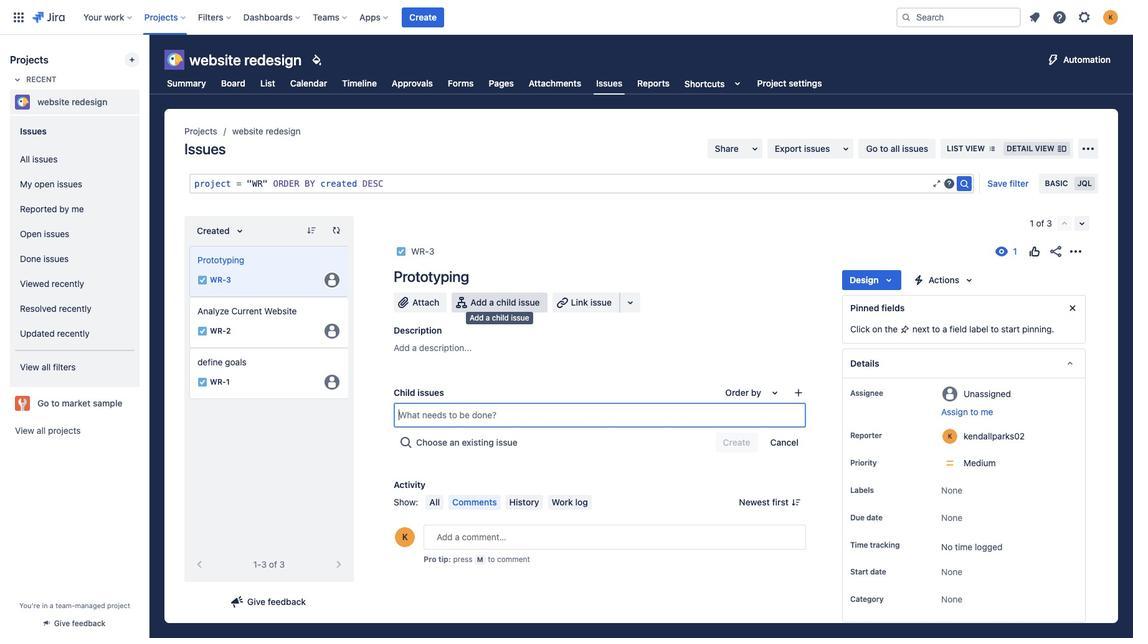 Task type: locate. For each thing, give the bounding box(es) containing it.
view
[[965, 144, 985, 153], [1035, 144, 1055, 153]]

go right 'export issues' dropdown button
[[866, 143, 878, 154]]

1 vertical spatial give feedback button
[[37, 614, 113, 634]]

1 horizontal spatial issues
[[184, 140, 226, 158]]

child down add a child issue button
[[492, 313, 509, 323]]

0 vertical spatial me
[[72, 203, 84, 214]]

1 vertical spatial add a child issue
[[470, 313, 529, 323]]

1 vertical spatial give feedback
[[54, 619, 105, 629]]

feedback down the managed
[[72, 619, 105, 629]]

add a child issue up add a child issue tooltip
[[471, 297, 540, 308]]

2 vertical spatial recently
[[57, 328, 90, 339]]

sample
[[93, 398, 122, 409]]

2 vertical spatial projects
[[184, 126, 217, 136]]

reports link
[[635, 72, 672, 95]]

approvals link
[[389, 72, 435, 95]]

projects up the recent
[[10, 54, 48, 65]]

list for list
[[260, 78, 275, 88]]

go
[[866, 143, 878, 154], [37, 398, 49, 409]]

2 horizontal spatial projects
[[184, 126, 217, 136]]

view for view all filters
[[20, 362, 39, 372]]

to for assign to me
[[971, 407, 979, 417]]

issues down projects 'link'
[[184, 140, 226, 158]]

prototyping down created dropdown button
[[197, 255, 244, 265]]

a inside button
[[489, 297, 494, 308]]

0 vertical spatial recently
[[52, 278, 84, 289]]

current
[[231, 306, 262, 316]]

give feedback button down you're in a team-managed project
[[37, 614, 113, 634]]

add a child issue down add a child issue button
[[470, 313, 529, 323]]

wr- down analyze
[[210, 327, 226, 336]]

2 vertical spatial website redesign
[[232, 126, 301, 136]]

1 vertical spatial give
[[54, 619, 70, 629]]

export
[[775, 143, 802, 154]]

0 vertical spatial give
[[247, 597, 265, 607]]

view left the projects
[[15, 426, 34, 436]]

0 vertical spatial all
[[891, 143, 900, 154]]

0 horizontal spatial give
[[54, 619, 70, 629]]

child up add a child issue tooltip
[[496, 297, 516, 308]]

task image left wr-2
[[197, 326, 207, 336]]

wr-3 up analyze
[[210, 276, 231, 285]]

0 vertical spatial child
[[496, 297, 516, 308]]

me inside 'group'
[[72, 203, 84, 214]]

0 horizontal spatial prototyping
[[197, 255, 244, 265]]

sidebar navigation image
[[136, 50, 163, 75]]

date for start date
[[870, 568, 886, 577]]

a left field
[[943, 324, 947, 335]]

1 horizontal spatial projects
[[144, 12, 178, 22]]

1 horizontal spatial 1
[[1030, 218, 1034, 229]]

attach button
[[394, 293, 447, 313]]

recently inside resolved recently link
[[59, 303, 91, 314]]

add to starred image for website redesign
[[136, 95, 151, 110]]

0 horizontal spatial of
[[269, 559, 277, 570]]

by inside 'group'
[[59, 203, 69, 214]]

issue down add a child issue button
[[511, 313, 529, 323]]

give feedback down 1-3 of 3
[[247, 597, 306, 607]]

updated
[[20, 328, 55, 339]]

all for filters
[[42, 362, 51, 372]]

issues for export issues
[[804, 143, 830, 154]]

me down unassigned
[[981, 407, 993, 417]]

1 vertical spatial wr-3
[[210, 276, 231, 285]]

menu bar
[[423, 495, 594, 510]]

all issues link
[[15, 147, 135, 172]]

viewed
[[20, 278, 49, 289]]

wr- up analyze
[[210, 276, 226, 285]]

issue inside tooltip
[[511, 313, 529, 323]]

recently down resolved recently link
[[57, 328, 90, 339]]

pinned fields
[[850, 303, 905, 313]]

list for list view
[[947, 144, 964, 153]]

0 vertical spatial projects
[[144, 12, 178, 22]]

1 vertical spatial go
[[37, 398, 49, 409]]

issues up open
[[32, 154, 58, 164]]

work
[[104, 12, 124, 22]]

projects inside dropdown button
[[144, 12, 178, 22]]

you're
[[19, 602, 40, 610]]

issues left reports
[[596, 78, 622, 88]]

a down description
[[412, 343, 417, 353]]

website redesign up board
[[189, 51, 302, 69]]

task element containing prototyping
[[189, 246, 349, 297]]

add
[[471, 297, 487, 308], [470, 313, 484, 323], [394, 343, 410, 353]]

add a description...
[[394, 343, 472, 353]]

forms
[[448, 78, 474, 88]]

0 vertical spatial go
[[866, 143, 878, 154]]

assign
[[941, 407, 968, 417]]

3 inside 'issues' list box
[[226, 276, 231, 285]]

2 vertical spatial all
[[37, 426, 46, 436]]

actions button
[[906, 270, 982, 290]]

1 horizontal spatial project
[[194, 179, 231, 189]]

project right the managed
[[107, 602, 130, 610]]

managed
[[75, 602, 105, 610]]

go up view all projects
[[37, 398, 49, 409]]

save filter
[[988, 178, 1029, 189]]

by inside dropdown button
[[751, 388, 761, 398]]

add to starred image
[[136, 95, 151, 110], [136, 396, 151, 411]]

redesign down list link
[[266, 126, 301, 136]]

viewed recently
[[20, 278, 84, 289]]

0 vertical spatial add a child issue
[[471, 297, 540, 308]]

1 vertical spatial issues
[[20, 126, 47, 136]]

log
[[575, 497, 588, 508]]

0 horizontal spatial all
[[20, 154, 30, 164]]

a down add a child issue button
[[486, 313, 490, 323]]

medium
[[964, 458, 996, 469]]

to inside button
[[971, 407, 979, 417]]

tab list
[[157, 72, 832, 95]]

share button
[[707, 139, 762, 159]]

1 vertical spatial view
[[15, 426, 34, 436]]

1 vertical spatial feedback
[[72, 619, 105, 629]]

website right projects 'link'
[[232, 126, 263, 136]]

0 vertical spatial view
[[20, 362, 39, 372]]

choose
[[416, 437, 447, 448]]

1 vertical spatial child
[[492, 313, 509, 323]]

activity
[[394, 480, 426, 490]]

JQL query field
[[191, 175, 932, 193]]

me down my open issues link
[[72, 203, 84, 214]]

issue
[[519, 297, 540, 308], [590, 297, 612, 308], [511, 313, 529, 323], [496, 437, 518, 448]]

1 horizontal spatial website redesign link
[[232, 124, 301, 139]]

all for all issues
[[20, 154, 30, 164]]

give feedback button down 1-3 of 3
[[225, 592, 313, 612]]

all issues
[[20, 154, 58, 164]]

1 vertical spatial all
[[430, 497, 440, 508]]

all for projects
[[37, 426, 46, 436]]

1 horizontal spatial view
[[1035, 144, 1055, 153]]

0 vertical spatial website redesign link
[[10, 90, 135, 115]]

1-
[[253, 559, 261, 570]]

pinning.
[[1022, 324, 1054, 335]]

wr-3 link
[[411, 244, 435, 259]]

0 horizontal spatial feedback
[[72, 619, 105, 629]]

comments
[[452, 497, 497, 508]]

0 vertical spatial prototyping
[[197, 255, 244, 265]]

all inside button
[[430, 497, 440, 508]]

website redesign down the recent
[[37, 97, 107, 107]]

date for due date
[[867, 513, 883, 523]]

1 horizontal spatial give feedback button
[[225, 592, 313, 612]]

redesign
[[244, 51, 302, 69], [72, 97, 107, 107], [266, 126, 301, 136]]

open issues
[[20, 228, 69, 239]]

1 task element from the top
[[189, 246, 349, 297]]

assignee pin to top. only you can see pinned fields. image
[[886, 389, 896, 399]]

1 vertical spatial by
[[751, 388, 761, 398]]

1 vertical spatial prototyping
[[394, 268, 469, 285]]

website redesign
[[189, 51, 302, 69], [37, 97, 107, 107], [232, 126, 301, 136]]

0 horizontal spatial issues
[[20, 126, 47, 136]]

projects
[[144, 12, 178, 22], [10, 54, 48, 65], [184, 126, 217, 136]]

wr- down define goals
[[210, 378, 226, 387]]

0 horizontal spatial list
[[260, 78, 275, 88]]

2 vertical spatial issues
[[184, 140, 226, 158]]

give feedback down you're in a team-managed project
[[54, 619, 105, 629]]

analyze current website
[[197, 306, 297, 316]]

1 vertical spatial add
[[470, 313, 484, 323]]

1 vertical spatial me
[[981, 407, 993, 417]]

by right order
[[751, 388, 761, 398]]

1 vertical spatial recently
[[59, 303, 91, 314]]

recently for viewed recently
[[52, 278, 84, 289]]

0 vertical spatial of
[[1036, 218, 1045, 229]]

redesign up all issues link
[[72, 97, 107, 107]]

wr- inside wr-3 link
[[411, 246, 429, 257]]

add down description
[[394, 343, 410, 353]]

add inside add a child issue button
[[471, 297, 487, 308]]

1 vertical spatial of
[[269, 559, 277, 570]]

recently inside the updated recently 'link'
[[57, 328, 90, 339]]

click
[[850, 324, 870, 335]]

order by
[[725, 388, 761, 398]]

wr-3 up attach
[[411, 246, 435, 257]]

you're in a team-managed project
[[19, 602, 130, 610]]

recently down viewed recently link
[[59, 303, 91, 314]]

shortcuts button
[[682, 72, 747, 95]]

comments button
[[449, 495, 501, 510]]

by right reported
[[59, 203, 69, 214]]

1 up vote options: no one has voted for this issue yet. image
[[1030, 218, 1034, 229]]

done issues
[[20, 253, 69, 264]]

actions image
[[1068, 244, 1083, 259]]

wr- for analyze current website
[[210, 327, 226, 336]]

no
[[941, 542, 953, 553]]

project
[[757, 78, 787, 88]]

issues down reported by me
[[44, 228, 69, 239]]

group containing all issues
[[15, 143, 135, 350]]

me for assign to me
[[981, 407, 993, 417]]

project left =
[[194, 179, 231, 189]]

issues for child issues
[[418, 388, 444, 398]]

0 vertical spatial add to starred image
[[136, 95, 151, 110]]

0 horizontal spatial wr-3
[[210, 276, 231, 285]]

all
[[20, 154, 30, 164], [430, 497, 440, 508]]

1 vertical spatial website redesign link
[[232, 124, 301, 139]]

by
[[59, 203, 69, 214], [751, 388, 761, 398]]

task image for analyze current website
[[197, 326, 207, 336]]

issues inside dropdown button
[[804, 143, 830, 154]]

add down add a child issue button
[[470, 313, 484, 323]]

assign to me button
[[941, 406, 1073, 419]]

task element
[[189, 246, 349, 297], [189, 297, 349, 348], [189, 348, 349, 399]]

1 vertical spatial list
[[947, 144, 964, 153]]

link web pages and more image
[[623, 295, 638, 310]]

1 view from the left
[[965, 144, 985, 153]]

of up vote options: no one has voted for this issue yet. image
[[1036, 218, 1045, 229]]

jira image
[[32, 10, 65, 25], [32, 10, 65, 25]]

my open issues
[[20, 179, 82, 189]]

issues up the viewed recently at the left top
[[43, 253, 69, 264]]

1 vertical spatial all
[[42, 362, 51, 372]]

0 horizontal spatial by
[[59, 203, 69, 214]]

of
[[1036, 218, 1045, 229], [269, 559, 277, 570]]

editor image
[[932, 179, 942, 189]]

issue up add a child issue tooltip
[[519, 297, 540, 308]]

2 view from the left
[[1035, 144, 1055, 153]]

1 vertical spatial projects
[[10, 54, 48, 65]]

a up add a child issue tooltip
[[489, 297, 494, 308]]

website redesign down list link
[[232, 126, 301, 136]]

0 vertical spatial project
[[194, 179, 231, 189]]

1 horizontal spatial list
[[947, 144, 964, 153]]

date right start
[[870, 568, 886, 577]]

0 horizontal spatial view
[[965, 144, 985, 153]]

jql
[[1078, 179, 1092, 188]]

add to starred image right sample at left
[[136, 396, 151, 411]]

filter
[[1010, 178, 1029, 189]]

1 down define goals
[[226, 378, 230, 387]]

dashboards button
[[240, 7, 305, 27]]

1 horizontal spatial me
[[981, 407, 993, 417]]

dashboards
[[243, 12, 293, 22]]

view for detail view
[[1035, 144, 1055, 153]]

automation button
[[1041, 50, 1118, 70]]

0 vertical spatial redesign
[[244, 51, 302, 69]]

shortcuts
[[685, 78, 725, 89]]

reported
[[20, 203, 57, 214]]

all up my
[[20, 154, 30, 164]]

1 horizontal spatial all
[[430, 497, 440, 508]]

reporter pin to top. only you can see pinned fields. image
[[885, 431, 895, 441]]

recent
[[26, 75, 56, 84]]

set project background image
[[309, 52, 324, 67]]

1 vertical spatial add to starred image
[[136, 396, 151, 411]]

me inside button
[[981, 407, 993, 417]]

list right board
[[260, 78, 275, 88]]

time tracking pin to top. only you can see pinned fields. image
[[902, 541, 912, 551]]

redesign up list link
[[244, 51, 302, 69]]

all right show:
[[430, 497, 440, 508]]

all button
[[426, 495, 444, 510]]

add a child issue inside button
[[471, 297, 540, 308]]

banner containing your work
[[0, 0, 1133, 35]]

banner
[[0, 0, 1133, 35]]

0 horizontal spatial me
[[72, 203, 84, 214]]

0 vertical spatial add
[[471, 297, 487, 308]]

feedback
[[268, 597, 306, 607], [72, 619, 105, 629]]

team-
[[56, 602, 75, 610]]

to for next to a field label to start pinning.
[[932, 324, 940, 335]]

4 none from the top
[[941, 595, 963, 605]]

design
[[850, 275, 879, 285]]

1 vertical spatial website redesign
[[37, 97, 107, 107]]

3 task element from the top
[[189, 348, 349, 399]]

give feedback for top give feedback button
[[247, 597, 306, 607]]

save filter button
[[980, 174, 1036, 194]]

projects for projects 'link'
[[184, 126, 217, 136]]

issue right link
[[590, 297, 612, 308]]

attachments
[[529, 78, 581, 88]]

view for view all projects
[[15, 426, 34, 436]]

created
[[197, 226, 230, 236]]

0 horizontal spatial give feedback
[[54, 619, 105, 629]]

wr- left copy link to issue icon at left top
[[411, 246, 429, 257]]

2 add to starred image from the top
[[136, 396, 151, 411]]

recently down done issues link
[[52, 278, 84, 289]]

website
[[264, 306, 297, 316]]

appswitcher icon image
[[11, 10, 26, 25]]

1 horizontal spatial wr-3
[[411, 246, 435, 257]]

of right 1-
[[269, 559, 277, 570]]

your profile and settings image
[[1103, 10, 1118, 25]]

0 vertical spatial date
[[867, 513, 883, 523]]

1 add to starred image from the top
[[136, 95, 151, 110]]

task image
[[396, 247, 406, 257], [197, 275, 207, 285], [197, 326, 207, 336], [197, 378, 207, 388]]

0 horizontal spatial 1
[[226, 378, 230, 387]]

website redesign link
[[10, 90, 135, 115], [232, 124, 301, 139]]

vote options: no one has voted for this issue yet. image
[[1027, 244, 1042, 259]]

website redesign link down list link
[[232, 124, 301, 139]]

view right detail
[[1035, 144, 1055, 153]]

create project image
[[127, 55, 137, 65]]

view all filters link
[[15, 355, 135, 380]]

go to market sample link
[[10, 391, 135, 416]]

add a child issue inside tooltip
[[470, 313, 529, 323]]

issues for done issues
[[43, 253, 69, 264]]

1 vertical spatial 1
[[226, 378, 230, 387]]

all inside 'group'
[[42, 362, 51, 372]]

projects right work
[[144, 12, 178, 22]]

0 vertical spatial give feedback
[[247, 597, 306, 607]]

feedback down 1-3 of 3
[[268, 597, 306, 607]]

all
[[891, 143, 900, 154], [42, 362, 51, 372], [37, 426, 46, 436]]

view down the updated at the left of page
[[20, 362, 39, 372]]

1 horizontal spatial by
[[751, 388, 761, 398]]

task image left wr-1
[[197, 378, 207, 388]]

projects down the summary link
[[184, 126, 217, 136]]

1 vertical spatial date
[[870, 568, 886, 577]]

prototyping down copy link to issue icon at left top
[[394, 268, 469, 285]]

due date pin to top. only you can see pinned fields. image
[[885, 513, 895, 523]]

0 horizontal spatial projects
[[10, 54, 48, 65]]

newest first
[[739, 497, 789, 508]]

due date
[[850, 513, 883, 523]]

0 vertical spatial issues
[[596, 78, 622, 88]]

0 vertical spatial by
[[59, 203, 69, 214]]

issue inside button
[[519, 297, 540, 308]]

0 horizontal spatial project
[[107, 602, 130, 610]]

2 vertical spatial add
[[394, 343, 410, 353]]

order by button
[[718, 383, 787, 403]]

me for reported by me
[[72, 203, 84, 214]]

issues right export
[[804, 143, 830, 154]]

0 horizontal spatial go
[[37, 398, 49, 409]]

1 horizontal spatial give feedback
[[247, 597, 306, 607]]

prototyping
[[197, 255, 244, 265], [394, 268, 469, 285]]

task image up analyze
[[197, 275, 207, 285]]

3 none from the top
[[941, 567, 963, 578]]

a inside tooltip
[[486, 313, 490, 323]]

add up add a child issue tooltip
[[471, 297, 487, 308]]

in
[[42, 602, 48, 610]]

0 vertical spatial website
[[189, 51, 241, 69]]

done issues link
[[15, 247, 135, 272]]

0 vertical spatial website redesign
[[189, 51, 302, 69]]

0 horizontal spatial give feedback button
[[37, 614, 113, 634]]

unassigned
[[964, 388, 1011, 399]]

task element containing define goals
[[189, 348, 349, 399]]

view up search image
[[965, 144, 985, 153]]

all inside 'group'
[[20, 154, 30, 164]]

prototyping inside 'issues' list box
[[197, 255, 244, 265]]

sort descending image
[[307, 226, 316, 236]]

website down the recent
[[37, 97, 69, 107]]

a right in
[[50, 602, 54, 610]]

wr- for define goals
[[210, 378, 226, 387]]

0 vertical spatial feedback
[[268, 597, 306, 607]]

add to starred image down sidebar navigation icon
[[136, 95, 151, 110]]

1 horizontal spatial go
[[866, 143, 878, 154]]

child inside button
[[496, 297, 516, 308]]

2 task element from the top
[[189, 297, 349, 348]]

issues list box
[[189, 246, 349, 399]]

date left the due date pin to top. only you can see pinned fields. image
[[867, 513, 883, 523]]

give down team-
[[54, 619, 70, 629]]

list up syntax help image
[[947, 144, 964, 153]]

give down 1-
[[247, 597, 265, 607]]

group
[[15, 115, 135, 388], [15, 143, 135, 350], [1057, 216, 1090, 231]]

issues up all issues
[[20, 126, 47, 136]]

issues right child
[[418, 388, 444, 398]]

recently inside viewed recently link
[[52, 278, 84, 289]]

0 vertical spatial all
[[20, 154, 30, 164]]

view inside 'group'
[[20, 362, 39, 372]]

0 vertical spatial wr-3
[[411, 246, 435, 257]]

website up board
[[189, 51, 241, 69]]

website redesign link down the recent
[[10, 90, 135, 115]]



Task type: describe. For each thing, give the bounding box(es) containing it.
issue right existing
[[496, 437, 518, 448]]

cancel button
[[763, 433, 806, 453]]

projects link
[[184, 124, 217, 139]]

details element
[[842, 349, 1086, 379]]

by for order
[[751, 388, 761, 398]]

board link
[[219, 72, 248, 95]]

add a child issue tooltip
[[466, 312, 533, 324]]

project settings link
[[755, 72, 825, 95]]

teams button
[[309, 7, 352, 27]]

labels
[[850, 486, 874, 495]]

1 none from the top
[[941, 485, 963, 496]]

tab list containing issues
[[157, 72, 832, 95]]

to for go to market sample
[[51, 398, 60, 409]]

design button
[[842, 270, 901, 290]]

automation
[[1064, 54, 1111, 65]]

wr- for prototyping
[[210, 276, 226, 285]]

work log
[[552, 497, 588, 508]]

create child image
[[794, 388, 804, 398]]

give feedback for left give feedback button
[[54, 619, 105, 629]]

child
[[394, 388, 415, 398]]

=
[[236, 179, 242, 189]]

child inside tooltip
[[492, 313, 509, 323]]

due
[[850, 513, 865, 523]]

timeline link
[[340, 72, 379, 95]]

reported by me
[[20, 203, 84, 214]]

task image for define goals
[[197, 378, 207, 388]]

create button
[[402, 7, 444, 27]]

view all projects link
[[10, 420, 140, 442]]

priority
[[850, 459, 877, 468]]

show:
[[394, 497, 418, 508]]

share
[[715, 143, 739, 154]]

logged
[[975, 542, 1003, 553]]

analyze
[[197, 306, 229, 316]]

created button
[[189, 221, 252, 241]]

project inside jql query field
[[194, 179, 231, 189]]

help image
[[1052, 10, 1067, 25]]

issues left list view
[[902, 143, 928, 154]]

task element containing analyze current website
[[189, 297, 349, 348]]

2 horizontal spatial issues
[[596, 78, 622, 88]]

0 vertical spatial 1
[[1030, 218, 1034, 229]]

more information about this user image
[[943, 429, 958, 444]]

to for go to all issues
[[880, 143, 889, 154]]

field
[[950, 324, 967, 335]]

search image
[[957, 176, 972, 191]]

add to starred image for go to market sample
[[136, 396, 151, 411]]

copy link to issue image
[[432, 246, 442, 256]]

go for go to all issues
[[866, 143, 878, 154]]

time
[[850, 541, 868, 550]]

view for list view
[[965, 144, 985, 153]]

0 horizontal spatial website redesign link
[[10, 90, 135, 115]]

menu bar containing all
[[423, 495, 594, 510]]

wr-3 inside task element
[[210, 276, 231, 285]]

choose an existing issue
[[416, 437, 518, 448]]

feedback for top give feedback button
[[268, 597, 306, 607]]

updated recently link
[[15, 321, 135, 346]]

Add a comment… field
[[424, 525, 806, 550]]

recently for resolved recently
[[59, 303, 91, 314]]

filters button
[[194, 7, 236, 27]]

pages link
[[486, 72, 516, 95]]

comment
[[497, 555, 530, 564]]

forms link
[[445, 72, 476, 95]]

reporter
[[850, 431, 882, 440]]

wr-1
[[210, 378, 230, 387]]

timeline
[[342, 78, 377, 88]]

project settings
[[757, 78, 822, 88]]

1 vertical spatial website
[[37, 97, 69, 107]]

task image for prototyping
[[197, 275, 207, 285]]

Search field
[[897, 7, 1021, 27]]

1 horizontal spatial prototyping
[[394, 268, 469, 285]]

your work button
[[80, 7, 137, 27]]

settings image
[[1077, 10, 1092, 25]]

export issues
[[775, 143, 830, 154]]

group for issues
[[15, 143, 135, 350]]

details
[[850, 358, 880, 369]]

Child issues field
[[395, 404, 805, 427]]

recently for updated recently
[[57, 328, 90, 339]]

summary link
[[164, 72, 209, 95]]

project = "wr" order by created desc
[[194, 179, 383, 189]]

1 vertical spatial project
[[107, 602, 130, 610]]

choose an existing issue button
[[394, 433, 525, 453]]

1 horizontal spatial give
[[247, 597, 265, 607]]

create
[[409, 12, 437, 22]]

start
[[1001, 324, 1020, 335]]

1 inside 'issues' list box
[[226, 378, 230, 387]]

2 vertical spatial redesign
[[266, 126, 301, 136]]

history
[[509, 497, 539, 508]]

your work
[[83, 12, 124, 22]]

issues down all issues link
[[57, 179, 82, 189]]

task image left wr-3 link
[[396, 247, 406, 257]]

2 none from the top
[[941, 513, 963, 523]]

open
[[34, 179, 55, 189]]

all for all
[[430, 497, 440, 508]]

view all filters
[[20, 362, 76, 372]]

work log button
[[548, 495, 592, 510]]

go for go to market sample
[[37, 398, 49, 409]]

issues for open issues
[[44, 228, 69, 239]]

pinned
[[850, 303, 879, 313]]

kendallparks02
[[964, 431, 1025, 441]]

automation image
[[1046, 52, 1061, 67]]

0 vertical spatial give feedback button
[[225, 592, 313, 612]]

apps button
[[356, 7, 393, 27]]

goals
[[225, 357, 247, 368]]

save
[[988, 178, 1008, 189]]

m
[[477, 556, 483, 564]]

settings
[[789, 78, 822, 88]]

start
[[850, 568, 868, 577]]

open
[[20, 228, 42, 239]]

primary element
[[7, 0, 887, 35]]

1-3 of 3
[[253, 559, 285, 570]]

on
[[873, 324, 883, 335]]

pro tip: press m to comment
[[424, 555, 530, 564]]

projects button
[[141, 7, 191, 27]]

refresh image
[[331, 226, 341, 236]]

the
[[885, 324, 898, 335]]

projects for projects dropdown button at the left of page
[[144, 12, 178, 22]]

approvals
[[392, 78, 433, 88]]

syntax help image
[[945, 179, 955, 189]]

description
[[394, 325, 442, 336]]

1 vertical spatial redesign
[[72, 97, 107, 107]]

notifications image
[[1027, 10, 1042, 25]]

labels pin to top. only you can see pinned fields. image
[[877, 486, 887, 496]]

resolved
[[20, 303, 57, 314]]

search image
[[902, 12, 911, 22]]

click on the
[[850, 324, 900, 335]]

view all projects
[[15, 426, 81, 436]]

add a child issue button
[[452, 293, 547, 313]]

category
[[850, 595, 884, 605]]

go to all issues link
[[859, 139, 936, 159]]

add inside add a child issue tooltip
[[470, 313, 484, 323]]

export issues button
[[767, 139, 854, 159]]

detail
[[1007, 144, 1033, 153]]

group for 1 of 3
[[1057, 216, 1090, 231]]

1 horizontal spatial of
[[1036, 218, 1045, 229]]

updated recently
[[20, 328, 90, 339]]

tracking
[[870, 541, 900, 550]]

description...
[[419, 343, 472, 353]]

newest
[[739, 497, 770, 508]]

import and bulk change issues image
[[1081, 141, 1096, 156]]

2 vertical spatial website
[[232, 126, 263, 136]]

by for reported
[[59, 203, 69, 214]]

"wr"
[[247, 179, 268, 189]]

issues inside 'group'
[[20, 126, 47, 136]]

resolved recently link
[[15, 297, 135, 321]]

my open issues link
[[15, 172, 135, 197]]

order by image
[[232, 224, 247, 239]]

group containing issues
[[15, 115, 135, 388]]

define goals
[[197, 357, 247, 368]]

link issue button
[[552, 293, 621, 313]]

issues for all issues
[[32, 154, 58, 164]]

hide message image
[[1065, 301, 1080, 316]]

collapse recent projects image
[[10, 72, 25, 87]]

feedback for left give feedback button
[[72, 619, 105, 629]]

no time logged
[[941, 542, 1003, 553]]

your
[[83, 12, 102, 22]]



Task type: vqa. For each thing, say whether or not it's contained in the screenshot.
Reported's "by"
yes



